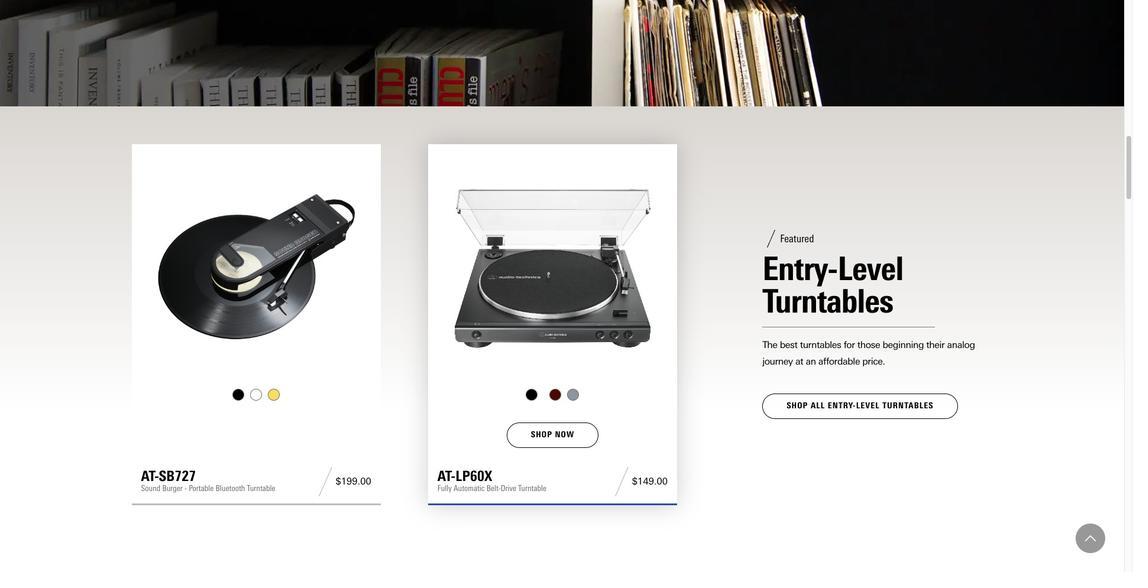 Task type: vqa. For each thing, say whether or not it's contained in the screenshot.
settings
no



Task type: describe. For each thing, give the bounding box(es) containing it.
sb727
[[159, 468, 196, 485]]

$199.00
[[336, 476, 371, 487]]

an
[[806, 356, 816, 367]]

shop for shop all entry-level turntables
[[787, 401, 808, 411]]

at- for lp60x
[[438, 468, 456, 485]]

sound
[[141, 484, 160, 494]]

level inside entry-level turntables
[[838, 249, 903, 289]]

affordable
[[818, 356, 860, 367]]

shop now
[[531, 430, 574, 440]]

those
[[857, 340, 880, 351]]

divider line image for at-lp60x
[[611, 467, 632, 497]]

for
[[844, 340, 855, 351]]

the
[[762, 340, 777, 351]]

at- for sb727
[[141, 468, 159, 485]]

burger
[[162, 484, 183, 494]]

shop all entry-level turntables link
[[762, 394, 958, 419]]

lp60x
[[456, 468, 492, 485]]

belt-
[[487, 484, 501, 494]]

journey
[[762, 356, 793, 367]]

shop all entry-level turntables button
[[762, 394, 958, 419]]

their
[[926, 340, 945, 351]]

turntable inside at-sb727 sound burger - portable bluetooth turntable
[[247, 484, 275, 494]]

beginning
[[883, 340, 924, 351]]

the best turntables for those beginning their analog journey at an affordable price.
[[762, 340, 975, 367]]

portable
[[189, 484, 214, 494]]

divider line image for at-sb727
[[315, 467, 336, 497]]

arrow up image
[[1085, 533, 1096, 544]]

option group for at lp60x image
[[436, 389, 669, 401]]

at-lp60x fully automatic belt-drive turntable
[[438, 468, 547, 494]]

at
[[795, 356, 803, 367]]

now
[[555, 430, 574, 440]]

at-sb727 sound burger - portable bluetooth turntable
[[141, 468, 275, 494]]

fully
[[438, 484, 452, 494]]



Task type: locate. For each thing, give the bounding box(es) containing it.
analog
[[947, 340, 975, 351]]

turntable right bluetooth
[[247, 484, 275, 494]]

0 horizontal spatial shop
[[531, 430, 552, 440]]

shop now link
[[507, 423, 599, 448]]

1 at- from the left
[[141, 468, 159, 485]]

turntables down price.
[[883, 401, 934, 411]]

1 horizontal spatial divider line image
[[611, 467, 632, 497]]

0 vertical spatial turntables
[[762, 282, 893, 321]]

1 vertical spatial shop
[[531, 430, 552, 440]]

all
[[811, 401, 825, 411]]

turntable right drive
[[518, 484, 547, 494]]

price.
[[862, 356, 885, 367]]

entry- inside button
[[828, 401, 856, 411]]

1 horizontal spatial option group
[[436, 389, 669, 401]]

bluetooth
[[216, 484, 245, 494]]

turntables inside entry-level turntables
[[762, 282, 893, 321]]

option group for at sb727 "image"
[[140, 389, 372, 401]]

level inside button
[[856, 401, 880, 411]]

2 at- from the left
[[438, 468, 456, 485]]

turntables inside shop all entry-level turntables button
[[883, 401, 934, 411]]

-
[[185, 484, 187, 494]]

level
[[838, 249, 903, 289], [856, 401, 880, 411]]

1 horizontal spatial at-
[[438, 468, 456, 485]]

at sb727 image
[[141, 154, 371, 384]]

1 divider line image from the left
[[315, 467, 336, 497]]

turntables up the 'turntables'
[[762, 282, 893, 321]]

turntable inside at-lp60x fully automatic belt-drive turntable
[[518, 484, 547, 494]]

option group
[[140, 389, 372, 401], [436, 389, 669, 401]]

at- inside at-lp60x fully automatic belt-drive turntable
[[438, 468, 456, 485]]

shop left all
[[787, 401, 808, 411]]

0 vertical spatial level
[[838, 249, 903, 289]]

0 horizontal spatial option group
[[140, 389, 372, 401]]

0 horizontal spatial turntable
[[247, 484, 275, 494]]

entry-
[[762, 249, 838, 289], [828, 401, 856, 411]]

at- left burger
[[141, 468, 159, 485]]

best
[[780, 340, 798, 351]]

at- left belt-
[[438, 468, 456, 485]]

divider line image
[[315, 467, 336, 497], [611, 467, 632, 497]]

turntables | audio-technica image
[[0, 0, 1124, 106]]

shop
[[787, 401, 808, 411], [531, 430, 552, 440]]

0 vertical spatial shop
[[787, 401, 808, 411]]

2 turntable from the left
[[518, 484, 547, 494]]

drive
[[501, 484, 516, 494]]

turntables
[[762, 282, 893, 321], [883, 401, 934, 411]]

shop for shop now
[[531, 430, 552, 440]]

shop inside button
[[787, 401, 808, 411]]

shop left now
[[531, 430, 552, 440]]

2 divider line image from the left
[[611, 467, 632, 497]]

$149.00
[[632, 476, 668, 487]]

at lp60x image
[[438, 154, 668, 384]]

1 horizontal spatial shop
[[787, 401, 808, 411]]

0 horizontal spatial divider line image
[[315, 467, 336, 497]]

1 vertical spatial level
[[856, 401, 880, 411]]

entry- down featured
[[762, 249, 838, 289]]

at-
[[141, 468, 159, 485], [438, 468, 456, 485]]

1 vertical spatial turntables
[[883, 401, 934, 411]]

entry-level turntables
[[762, 249, 903, 321]]

entry- inside entry-level turntables
[[762, 249, 838, 289]]

1 option group from the left
[[140, 389, 372, 401]]

1 turntable from the left
[[247, 484, 275, 494]]

2 option group from the left
[[436, 389, 669, 401]]

entry- right all
[[828, 401, 856, 411]]

0 horizontal spatial at-
[[141, 468, 159, 485]]

1 horizontal spatial turntable
[[518, 484, 547, 494]]

featured
[[780, 233, 814, 246]]

automatic
[[454, 484, 485, 494]]

at- inside at-sb727 sound burger - portable bluetooth turntable
[[141, 468, 159, 485]]

1 vertical spatial entry-
[[828, 401, 856, 411]]

turntables
[[800, 340, 841, 351]]

0 vertical spatial entry-
[[762, 249, 838, 289]]

turntable
[[247, 484, 275, 494], [518, 484, 547, 494]]

shop all entry-level turntables
[[787, 401, 934, 411]]



